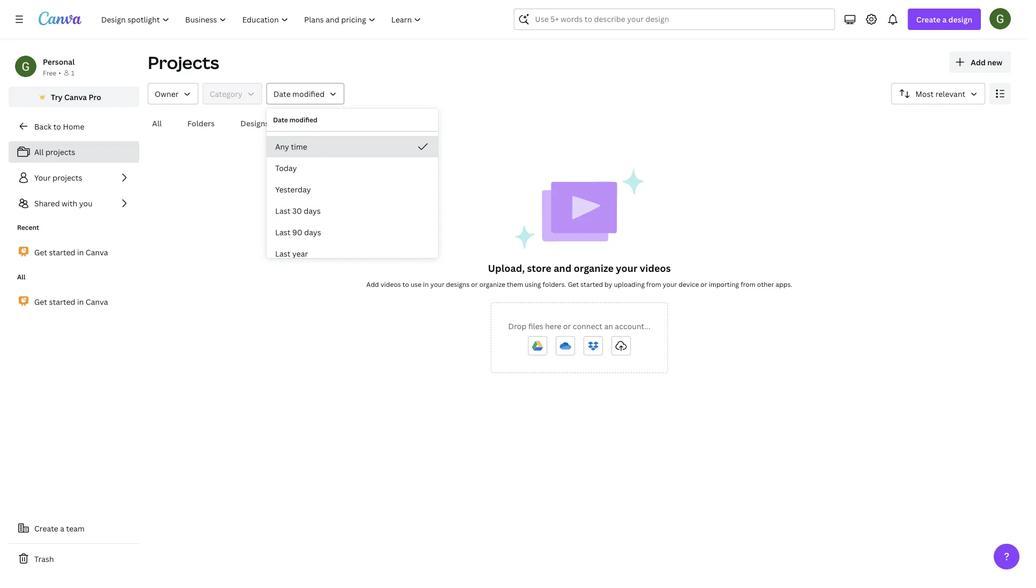 Task type: locate. For each thing, give the bounding box(es) containing it.
0 horizontal spatial a
[[60, 524, 64, 534]]

3 last from the top
[[275, 249, 291, 259]]

get started in canva link
[[9, 241, 139, 264], [9, 291, 139, 313]]

1 vertical spatial get started in canva
[[34, 297, 108, 307]]

create left team
[[34, 524, 58, 534]]

1 horizontal spatial all
[[34, 147, 44, 157]]

add new button
[[950, 51, 1011, 73]]

1 vertical spatial get
[[568, 280, 579, 289]]

1 date from the top
[[274, 89, 291, 99]]

free
[[43, 68, 56, 77]]

started inside upload, store and organize your videos add videos to use in your designs or organize them using folders. get started by uploading from your device or importing from other apps.
[[581, 280, 603, 289]]

projects right the 'your'
[[53, 173, 82, 183]]

0 vertical spatial organize
[[574, 262, 614, 275]]

your
[[34, 173, 51, 183]]

1
[[71, 68, 75, 77]]

Date modified button
[[267, 83, 344, 104]]

apps.
[[776, 280, 792, 289]]

last for last 90 days
[[275, 227, 291, 238]]

to
[[53, 121, 61, 131], [403, 280, 409, 289]]

None search field
[[514, 9, 835, 30]]

get
[[34, 247, 47, 257], [568, 280, 579, 289], [34, 297, 47, 307]]

account...
[[615, 321, 651, 331]]

1 get started in canva from the top
[[34, 247, 108, 257]]

1 vertical spatial get started in canva link
[[9, 291, 139, 313]]

projects
[[45, 147, 75, 157], [53, 173, 82, 183]]

year
[[292, 249, 308, 259]]

1 vertical spatial started
[[581, 280, 603, 289]]

last left 90
[[275, 227, 291, 238]]

design
[[949, 14, 973, 24]]

2 vertical spatial started
[[49, 297, 75, 307]]

a left design
[[943, 14, 947, 24]]

all
[[152, 118, 162, 128], [34, 147, 44, 157], [17, 273, 25, 281]]

a inside "dropdown button"
[[943, 14, 947, 24]]

get started in canva for 1st get started in canva link from the bottom of the page
[[34, 297, 108, 307]]

your
[[616, 262, 638, 275], [430, 280, 445, 289], [663, 280, 677, 289]]

1 last from the top
[[275, 206, 291, 216]]

relevant
[[936, 89, 966, 99]]

all down owner
[[152, 118, 162, 128]]

date up images button
[[274, 89, 291, 99]]

Sort by button
[[892, 83, 985, 104]]

team
[[66, 524, 85, 534]]

date right designs at the left of page
[[273, 115, 288, 124]]

0 vertical spatial days
[[304, 206, 321, 216]]

days inside button
[[304, 206, 321, 216]]

0 horizontal spatial videos
[[381, 280, 401, 289]]

try canva pro
[[51, 92, 101, 102]]

new
[[988, 57, 1003, 67]]

your left device
[[663, 280, 677, 289]]

1 vertical spatial add
[[367, 280, 379, 289]]

last left 30
[[275, 206, 291, 216]]

date modified up time
[[273, 115, 317, 124]]

90
[[292, 227, 302, 238]]

category
[[210, 89, 242, 99]]

in inside upload, store and organize your videos add videos to use in your designs or organize them using folders. get started by uploading from your device or importing from other apps.
[[423, 280, 429, 289]]

0 vertical spatial all
[[152, 118, 162, 128]]

last year
[[275, 249, 308, 259]]

0 vertical spatial projects
[[45, 147, 75, 157]]

last inside button
[[275, 206, 291, 216]]

started
[[49, 247, 75, 257], [581, 280, 603, 289], [49, 297, 75, 307]]

0 vertical spatial a
[[943, 14, 947, 24]]

or right device
[[701, 280, 707, 289]]

folders
[[187, 118, 215, 128]]

in
[[77, 247, 84, 257], [423, 280, 429, 289], [77, 297, 84, 307]]

most
[[916, 89, 934, 99]]

0 vertical spatial last
[[275, 206, 291, 216]]

add left new
[[971, 57, 986, 67]]

1 vertical spatial all
[[34, 147, 44, 157]]

date
[[274, 89, 291, 99], [273, 115, 288, 124]]

last left 'year'
[[275, 249, 291, 259]]

0 vertical spatial canva
[[64, 92, 87, 102]]

other
[[757, 280, 774, 289]]

from right uploading
[[646, 280, 661, 289]]

organize down upload,
[[479, 280, 505, 289]]

a inside button
[[60, 524, 64, 534]]

0 vertical spatial modified
[[292, 89, 325, 99]]

1 vertical spatial create
[[34, 524, 58, 534]]

a for team
[[60, 524, 64, 534]]

1 vertical spatial modified
[[290, 115, 317, 124]]

0 vertical spatial get started in canva
[[34, 247, 108, 257]]

add down last year button
[[367, 280, 379, 289]]

1 horizontal spatial a
[[943, 14, 947, 24]]

projects down back to home
[[45, 147, 75, 157]]

last year option
[[267, 243, 438, 265]]

shared
[[34, 198, 60, 209]]

1 horizontal spatial from
[[741, 280, 756, 289]]

a
[[943, 14, 947, 24], [60, 524, 64, 534]]

0 horizontal spatial add
[[367, 280, 379, 289]]

0 vertical spatial videos
[[640, 262, 671, 275]]

add inside add new dropdown button
[[971, 57, 986, 67]]

Owner button
[[148, 83, 198, 104]]

from
[[646, 280, 661, 289], [741, 280, 756, 289]]

pro
[[89, 92, 101, 102]]

last inside option
[[275, 249, 291, 259]]

1 vertical spatial canva
[[86, 247, 108, 257]]

0 horizontal spatial all
[[17, 273, 25, 281]]

2 vertical spatial in
[[77, 297, 84, 307]]

1 vertical spatial projects
[[53, 173, 82, 183]]

2 horizontal spatial your
[[663, 280, 677, 289]]

0 vertical spatial date
[[274, 89, 291, 99]]

add
[[971, 57, 986, 67], [367, 280, 379, 289]]

0 vertical spatial add
[[971, 57, 986, 67]]

recent
[[17, 223, 39, 232]]

designs button
[[236, 113, 273, 133]]

0 vertical spatial create
[[917, 14, 941, 24]]

last
[[275, 206, 291, 216], [275, 227, 291, 238], [275, 249, 291, 259]]

all projects link
[[9, 141, 139, 163]]

your projects link
[[9, 167, 139, 189]]

or right designs
[[471, 280, 478, 289]]

today option
[[267, 157, 438, 179]]

and
[[554, 262, 572, 275]]

trash
[[34, 554, 54, 564]]

all down recent
[[17, 273, 25, 281]]

days for last 30 days
[[304, 206, 321, 216]]

or right here
[[563, 321, 571, 331]]

yesterday button
[[267, 179, 438, 200]]

1 vertical spatial to
[[403, 280, 409, 289]]

or
[[471, 280, 478, 289], [701, 280, 707, 289], [563, 321, 571, 331]]

in for 1st get started in canva link from the bottom of the page
[[77, 297, 84, 307]]

all projects
[[34, 147, 75, 157]]

1 vertical spatial organize
[[479, 280, 505, 289]]

from left other
[[741, 280, 756, 289]]

drop files here or connect an account...
[[508, 321, 651, 331]]

last 90 days button
[[267, 222, 438, 243]]

videos left use
[[381, 280, 401, 289]]

1 horizontal spatial create
[[917, 14, 941, 24]]

top level navigation element
[[94, 9, 430, 30]]

create inside create a team button
[[34, 524, 58, 534]]

canva
[[64, 92, 87, 102], [86, 247, 108, 257], [86, 297, 108, 307]]

add new
[[971, 57, 1003, 67]]

1 horizontal spatial organize
[[574, 262, 614, 275]]

1 get started in canva link from the top
[[9, 241, 139, 264]]

uploading
[[614, 280, 645, 289]]

days inside button
[[304, 227, 321, 238]]

a left team
[[60, 524, 64, 534]]

1 vertical spatial days
[[304, 227, 321, 238]]

1 date modified from the top
[[274, 89, 325, 99]]

2 vertical spatial last
[[275, 249, 291, 259]]

your projects
[[34, 173, 82, 183]]

organize up by
[[574, 262, 614, 275]]

1 vertical spatial date modified
[[273, 115, 317, 124]]

0 vertical spatial date modified
[[274, 89, 325, 99]]

upload,
[[488, 262, 525, 275]]

all up the 'your'
[[34, 147, 44, 157]]

gary orlando image
[[990, 8, 1011, 29]]

videos up uploading
[[640, 262, 671, 275]]

any time button
[[267, 136, 438, 157]]

modified down date modified button
[[290, 115, 317, 124]]

1 vertical spatial in
[[423, 280, 429, 289]]

Category button
[[203, 83, 262, 104]]

date modified up images
[[274, 89, 325, 99]]

0 vertical spatial get started in canva link
[[9, 241, 139, 264]]

1 horizontal spatial to
[[403, 280, 409, 289]]

modified up images button
[[292, 89, 325, 99]]

all inside list
[[34, 147, 44, 157]]

0 horizontal spatial to
[[53, 121, 61, 131]]

2 from from the left
[[741, 280, 756, 289]]

your up uploading
[[616, 262, 638, 275]]

1 vertical spatial last
[[275, 227, 291, 238]]

create left design
[[917, 14, 941, 24]]

0 horizontal spatial create
[[34, 524, 58, 534]]

projects
[[148, 51, 219, 74]]

1 vertical spatial date
[[273, 115, 288, 124]]

last 30 days option
[[267, 200, 438, 222]]

projects for your projects
[[53, 173, 82, 183]]

2 vertical spatial canva
[[86, 297, 108, 307]]

2 date modified from the top
[[273, 115, 317, 124]]

free •
[[43, 68, 61, 77]]

drop
[[508, 321, 527, 331]]

1 horizontal spatial add
[[971, 57, 986, 67]]

0 vertical spatial to
[[53, 121, 61, 131]]

2 get started in canva from the top
[[34, 297, 108, 307]]

date modified
[[274, 89, 325, 99], [273, 115, 317, 124]]

2 horizontal spatial all
[[152, 118, 162, 128]]

days
[[304, 206, 321, 216], [304, 227, 321, 238]]

2 vertical spatial all
[[17, 273, 25, 281]]

back to home link
[[9, 116, 139, 137]]

last year button
[[267, 243, 438, 265]]

to right back
[[53, 121, 61, 131]]

to left use
[[403, 280, 409, 289]]

a for design
[[943, 14, 947, 24]]

list box containing any time
[[267, 136, 438, 265]]

try canva pro button
[[9, 87, 139, 107]]

•
[[59, 68, 61, 77]]

add inside upload, store and organize your videos add videos to use in your designs or organize them using folders. get started by uploading from your device or importing from other apps.
[[367, 280, 379, 289]]

create inside create a design "dropdown button"
[[917, 14, 941, 24]]

your left designs
[[430, 280, 445, 289]]

0 vertical spatial in
[[77, 247, 84, 257]]

videos
[[640, 262, 671, 275], [381, 280, 401, 289]]

any time option
[[267, 136, 438, 157]]

0 horizontal spatial from
[[646, 280, 661, 289]]

days right 90
[[304, 227, 321, 238]]

1 vertical spatial a
[[60, 524, 64, 534]]

list
[[9, 141, 139, 214]]

an
[[604, 321, 613, 331]]

days right 30
[[304, 206, 321, 216]]

create
[[917, 14, 941, 24], [34, 524, 58, 534]]

try
[[51, 92, 62, 102]]

all inside button
[[152, 118, 162, 128]]

list box
[[267, 136, 438, 265]]

2 last from the top
[[275, 227, 291, 238]]

modified
[[292, 89, 325, 99], [290, 115, 317, 124]]

date modified inside button
[[274, 89, 325, 99]]



Task type: vqa. For each thing, say whether or not it's contained in the screenshot.
up,
no



Task type: describe. For each thing, give the bounding box(es) containing it.
0 vertical spatial started
[[49, 247, 75, 257]]

most relevant
[[916, 89, 966, 99]]

date inside date modified button
[[274, 89, 291, 99]]

0 horizontal spatial your
[[430, 280, 445, 289]]

owner
[[155, 89, 179, 99]]

images button
[[290, 113, 325, 133]]

images
[[295, 118, 321, 128]]

in for second get started in canva link from the bottom of the page
[[77, 247, 84, 257]]

importing
[[709, 280, 739, 289]]

them
[[507, 280, 523, 289]]

create a team
[[34, 524, 85, 534]]

all button
[[148, 113, 166, 133]]

2 vertical spatial get
[[34, 297, 47, 307]]

store
[[527, 262, 552, 275]]

yesterday option
[[267, 179, 438, 200]]

any time
[[275, 142, 307, 152]]

create for create a team
[[34, 524, 58, 534]]

create for create a design
[[917, 14, 941, 24]]

use
[[411, 280, 422, 289]]

1 horizontal spatial videos
[[640, 262, 671, 275]]

all for all projects
[[34, 147, 44, 157]]

shared with you
[[34, 198, 93, 209]]

get inside upload, store and organize your videos add videos to use in your designs or organize them using folders. get started by uploading from your device or importing from other apps.
[[568, 280, 579, 289]]

last 30 days button
[[267, 200, 438, 222]]

canva for 1st get started in canva link from the bottom of the page
[[86, 297, 108, 307]]

you
[[79, 198, 93, 209]]

by
[[605, 280, 612, 289]]

0 vertical spatial get
[[34, 247, 47, 257]]

last 90 days
[[275, 227, 321, 238]]

folders.
[[543, 280, 566, 289]]

any
[[275, 142, 289, 152]]

get started in canva for second get started in canva link from the bottom of the page
[[34, 247, 108, 257]]

days for last 90 days
[[304, 227, 321, 238]]

30
[[292, 206, 302, 216]]

1 horizontal spatial or
[[563, 321, 571, 331]]

Search search field
[[535, 9, 814, 29]]

1 from from the left
[[646, 280, 661, 289]]

trash link
[[9, 548, 139, 570]]

2 date from the top
[[273, 115, 288, 124]]

shared with you link
[[9, 193, 139, 214]]

upload, store and organize your videos add videos to use in your designs or organize them using folders. get started by uploading from your device or importing from other apps.
[[367, 262, 792, 289]]

device
[[679, 280, 699, 289]]

1 vertical spatial videos
[[381, 280, 401, 289]]

to inside upload, store and organize your videos add videos to use in your designs or organize them using folders. get started by uploading from your device or importing from other apps.
[[403, 280, 409, 289]]

list containing all projects
[[9, 141, 139, 214]]

using
[[525, 280, 541, 289]]

back
[[34, 121, 52, 131]]

connect
[[573, 321, 603, 331]]

0 horizontal spatial or
[[471, 280, 478, 289]]

create a design button
[[908, 9, 981, 30]]

back to home
[[34, 121, 84, 131]]

designs
[[446, 280, 470, 289]]

files
[[528, 321, 543, 331]]

last 90 days option
[[267, 222, 438, 243]]

2 horizontal spatial or
[[701, 280, 707, 289]]

create a design
[[917, 14, 973, 24]]

projects for all projects
[[45, 147, 75, 157]]

home
[[63, 121, 84, 131]]

canva inside button
[[64, 92, 87, 102]]

yesterday
[[275, 185, 311, 195]]

2 get started in canva link from the top
[[9, 291, 139, 313]]

0 horizontal spatial organize
[[479, 280, 505, 289]]

create a team button
[[9, 518, 139, 539]]

1 horizontal spatial your
[[616, 262, 638, 275]]

last for last year
[[275, 249, 291, 259]]

modified inside button
[[292, 89, 325, 99]]

here
[[545, 321, 561, 331]]

with
[[62, 198, 77, 209]]

personal
[[43, 57, 75, 67]]

today button
[[267, 157, 438, 179]]

last for last 30 days
[[275, 206, 291, 216]]

canva for second get started in canva link from the bottom of the page
[[86, 247, 108, 257]]

today
[[275, 163, 297, 173]]

folders button
[[183, 113, 219, 133]]

designs
[[241, 118, 269, 128]]

time
[[291, 142, 307, 152]]

last 30 days
[[275, 206, 321, 216]]

all for all button
[[152, 118, 162, 128]]



